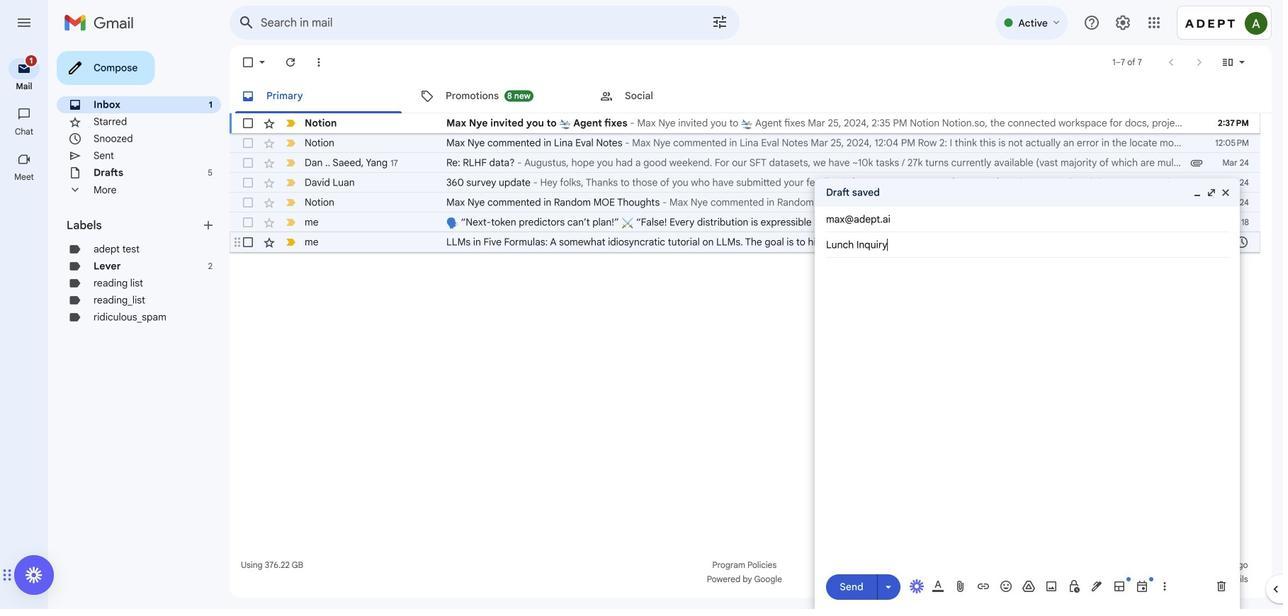 Task type: describe. For each thing, give the bounding box(es) containing it.
2 row from the top
[[230, 133, 1260, 153]]

main menu image
[[16, 14, 33, 31]]

🗣️ image
[[995, 217, 1006, 229]]

record a loom image
[[26, 567, 43, 584]]

insert link ‪(⌘k)‬ image
[[976, 580, 991, 594]]

discard draft ‪(⌘⇧d)‬ image
[[1214, 580, 1229, 594]]

🗣️ image
[[446, 217, 458, 229]]

has attachment image
[[1190, 156, 1204, 170]]

2 🛬 image from the left
[[741, 118, 753, 130]]

7 row from the top
[[230, 232, 1283, 252]]

insert emoji ‪(⌘⇧2)‬ image
[[999, 580, 1013, 594]]

more email options image
[[312, 55, 326, 69]]

support image
[[1083, 14, 1100, 31]]

gmail image
[[64, 9, 141, 37]]

pop out image
[[1206, 187, 1217, 198]]

settings image
[[1115, 14, 1132, 31]]

select a layout image
[[1112, 580, 1127, 594]]

more options image
[[1161, 580, 1169, 594]]

insert signature image
[[1090, 580, 1104, 594]]

minimize image
[[1192, 187, 1203, 198]]

2 move image from the left
[[7, 567, 12, 584]]

primary tab
[[230, 79, 407, 113]]

⚔️ image
[[622, 217, 634, 229]]



Task type: vqa. For each thing, say whether or not it's contained in the screenshot.
row
yes



Task type: locate. For each thing, give the bounding box(es) containing it.
None checkbox
[[241, 156, 255, 170], [241, 196, 255, 210], [241, 235, 255, 249], [241, 156, 255, 170], [241, 196, 255, 210], [241, 235, 255, 249]]

set up a time to meet image
[[1135, 580, 1149, 594]]

promotions, 8 new messages, tab
[[409, 79, 587, 113]]

0 horizontal spatial 🛬 image
[[559, 118, 571, 130]]

Subject field
[[826, 238, 1229, 252]]

4 row from the top
[[230, 173, 1260, 193]]

5 row from the top
[[230, 193, 1260, 213]]

3 row from the top
[[230, 153, 1260, 173]]

attach files image
[[954, 580, 968, 594]]

main content
[[230, 45, 1283, 598]]

1 row from the top
[[230, 113, 1260, 133]]

footer
[[230, 558, 1260, 587]]

tab list
[[230, 79, 1272, 113]]

1 horizontal spatial 🛬 image
[[741, 118, 753, 130]]

insert photo image
[[1044, 580, 1059, 594]]

row
[[230, 113, 1260, 133], [230, 133, 1260, 153], [230, 153, 1260, 173], [230, 173, 1260, 193], [230, 193, 1260, 213], [230, 213, 1283, 232], [230, 232, 1283, 252]]

refresh image
[[283, 55, 298, 69]]

insert files using drive image
[[1022, 580, 1036, 594]]

6 row from the top
[[230, 213, 1283, 232]]

close image
[[1220, 187, 1231, 198]]

dialog
[[815, 179, 1240, 609]]

🛬 image
[[559, 118, 571, 130], [741, 118, 753, 130]]

toggle split pane mode image
[[1221, 55, 1235, 69]]

social tab
[[588, 79, 767, 113]]

heading
[[0, 81, 48, 92], [0, 126, 48, 137], [0, 171, 48, 183], [67, 218, 201, 232]]

search in mail image
[[234, 10, 259, 35]]

1 🛬 image from the left
[[559, 118, 571, 130]]

None checkbox
[[241, 55, 255, 69], [241, 116, 255, 130], [241, 136, 255, 150], [241, 176, 255, 190], [241, 215, 255, 230], [241, 55, 255, 69], [241, 116, 255, 130], [241, 136, 255, 150], [241, 176, 255, 190], [241, 215, 255, 230]]

advanced search options image
[[706, 8, 734, 36]]

Search in mail search field
[[230, 6, 740, 40]]

1 move image from the left
[[2, 567, 7, 584]]

navigation
[[0, 45, 50, 609]]

move image
[[2, 567, 7, 584], [7, 567, 12, 584]]

toggle confidential mode image
[[1067, 580, 1081, 594]]

Search in mail text field
[[261, 16, 672, 30]]

more send options image
[[881, 580, 896, 594]]



